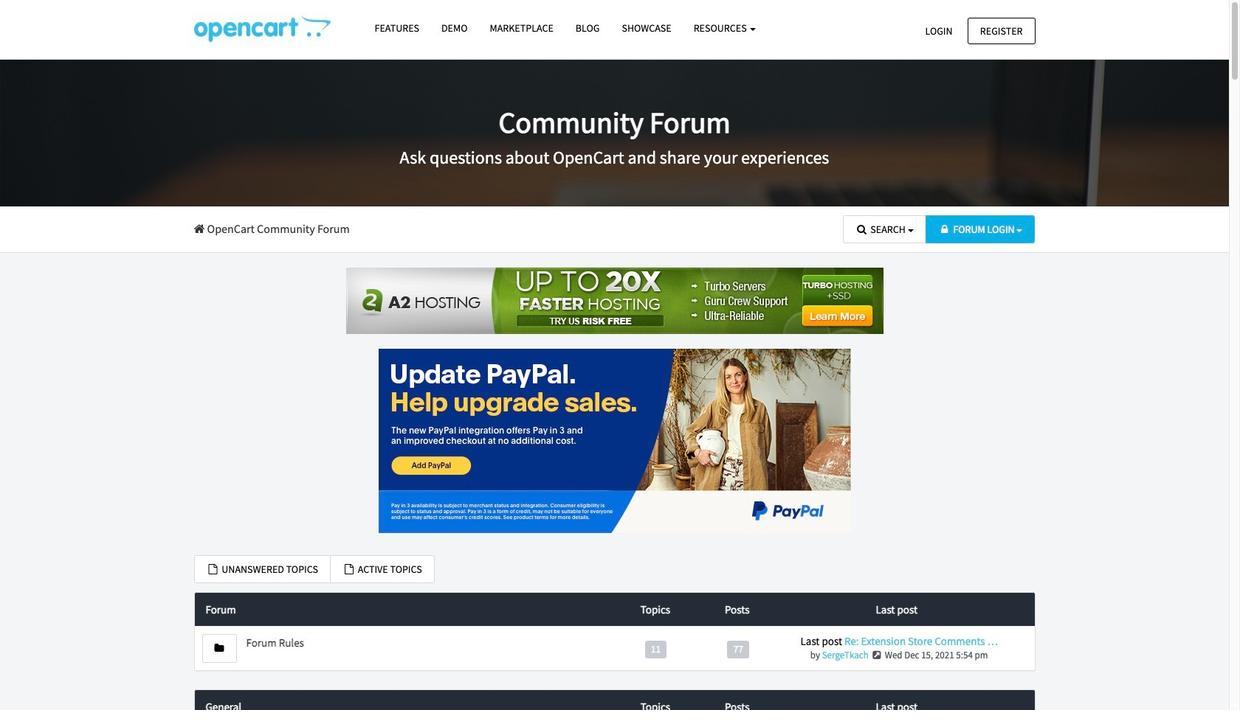 Task type: describe. For each thing, give the bounding box(es) containing it.
2 file o image from the left
[[342, 564, 356, 575]]

view the latest post image
[[871, 651, 883, 661]]

lock image
[[938, 224, 951, 235]]

a2 hosting image
[[346, 268, 883, 334]]



Task type: vqa. For each thing, say whether or not it's contained in the screenshot.
View the latest post image
yes



Task type: locate. For each thing, give the bounding box(es) containing it.
forum rules image
[[214, 644, 224, 654]]

file o image
[[206, 564, 220, 575], [342, 564, 356, 575]]

1 horizontal spatial file o image
[[342, 564, 356, 575]]

home image
[[194, 223, 205, 235]]

paypal payment gateway image
[[378, 349, 851, 533]]

1 file o image from the left
[[206, 564, 220, 575]]

search image
[[855, 224, 868, 235]]

0 horizontal spatial file o image
[[206, 564, 220, 575]]



